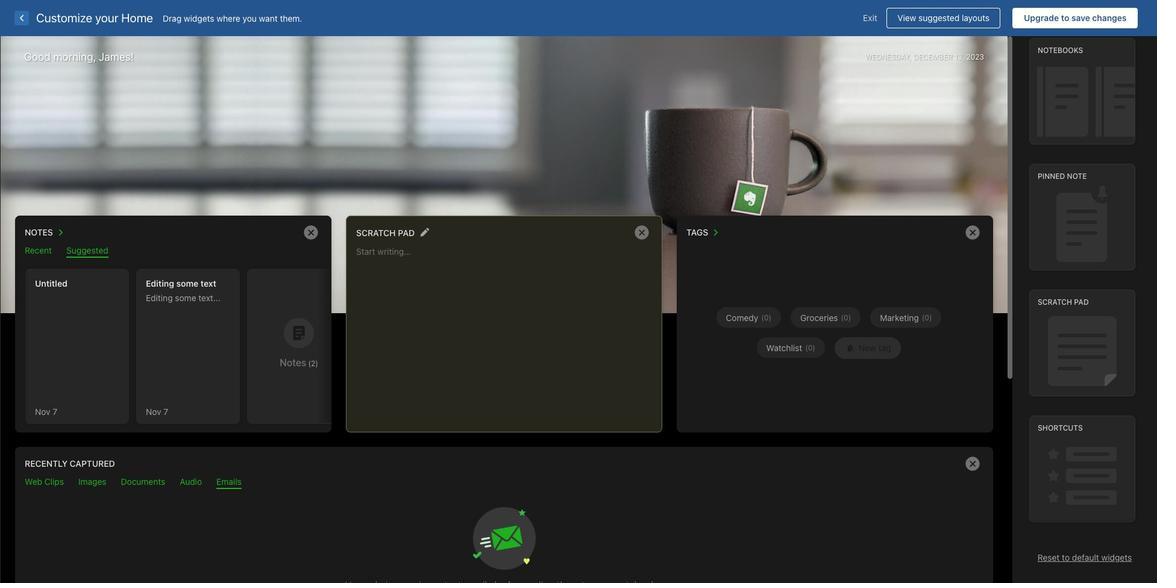 Task type: describe. For each thing, give the bounding box(es) containing it.
1 vertical spatial scratch pad
[[1038, 298, 1089, 307]]

exit
[[863, 13, 877, 23]]

notebooks
[[1038, 46, 1083, 55]]

changes
[[1092, 13, 1127, 23]]

layouts
[[962, 13, 990, 23]]

upgrade to save changes button
[[1013, 8, 1138, 28]]

where
[[217, 13, 240, 23]]

13,
[[954, 52, 964, 61]]

1 horizontal spatial pad
[[1074, 298, 1089, 307]]

december
[[913, 52, 952, 61]]

home
[[121, 11, 153, 25]]

2023
[[966, 52, 984, 61]]

suggested
[[919, 13, 960, 23]]

edit widget title image
[[420, 228, 429, 237]]

0 vertical spatial widgets
[[184, 13, 214, 23]]

customize
[[36, 11, 92, 25]]

reset to default widgets button
[[1038, 553, 1132, 563]]

view
[[897, 13, 916, 23]]

upgrade
[[1024, 13, 1059, 23]]

good morning, james!
[[24, 51, 134, 63]]

wednesday, december 13, 2023
[[865, 52, 984, 61]]

upgrade to save changes
[[1024, 13, 1127, 23]]

pinned note
[[1038, 172, 1087, 181]]

you
[[243, 13, 257, 23]]



Task type: locate. For each thing, give the bounding box(es) containing it.
to right reset
[[1062, 553, 1070, 563]]

reset to default widgets
[[1038, 553, 1132, 563]]

good
[[24, 51, 51, 63]]

widgets right drag
[[184, 13, 214, 23]]

scratch inside button
[[356, 228, 396, 238]]

reset
[[1038, 553, 1060, 563]]

pad
[[398, 228, 415, 238], [1074, 298, 1089, 307]]

0 horizontal spatial remove image
[[630, 221, 654, 245]]

remove image
[[299, 221, 323, 245], [961, 452, 985, 476]]

scratch pad button
[[356, 225, 415, 240]]

1 horizontal spatial scratch
[[1038, 298, 1072, 307]]

0 vertical spatial scratch
[[356, 228, 396, 238]]

default
[[1072, 553, 1099, 563]]

morning,
[[53, 51, 96, 63]]

widgets
[[184, 13, 214, 23], [1101, 553, 1132, 563]]

to for upgrade
[[1061, 13, 1069, 23]]

0 horizontal spatial scratch
[[356, 228, 396, 238]]

to left "save" on the right
[[1061, 13, 1069, 23]]

to
[[1061, 13, 1069, 23], [1062, 553, 1070, 563]]

pad inside button
[[398, 228, 415, 238]]

scratch pad
[[356, 228, 415, 238], [1038, 298, 1089, 307]]

your
[[95, 11, 118, 25]]

1 horizontal spatial scratch pad
[[1038, 298, 1089, 307]]

them.
[[280, 13, 302, 23]]

view suggested layouts
[[897, 13, 990, 23]]

1 vertical spatial remove image
[[961, 452, 985, 476]]

0 horizontal spatial widgets
[[184, 13, 214, 23]]

to inside button
[[1061, 13, 1069, 23]]

pinned
[[1038, 172, 1065, 181]]

drag
[[163, 13, 181, 23]]

save
[[1071, 13, 1090, 23]]

scratch
[[356, 228, 396, 238], [1038, 298, 1072, 307]]

1 horizontal spatial remove image
[[961, 452, 985, 476]]

view suggested layouts button
[[886, 8, 1001, 28]]

wednesday,
[[865, 52, 911, 61]]

1 remove image from the left
[[630, 221, 654, 245]]

1 horizontal spatial widgets
[[1101, 553, 1132, 563]]

1 vertical spatial widgets
[[1101, 553, 1132, 563]]

exit button
[[854, 8, 886, 28]]

remove image
[[630, 221, 654, 245], [961, 221, 985, 245]]

customize your home
[[36, 11, 153, 25]]

0 horizontal spatial remove image
[[299, 221, 323, 245]]

drag widgets where you want them.
[[163, 13, 302, 23]]

2 remove image from the left
[[961, 221, 985, 245]]

widgets right default
[[1101, 553, 1132, 563]]

0 horizontal spatial pad
[[398, 228, 415, 238]]

1 horizontal spatial remove image
[[961, 221, 985, 245]]

1 vertical spatial to
[[1062, 553, 1070, 563]]

james!
[[99, 51, 134, 63]]

note
[[1067, 172, 1087, 181]]

to for reset
[[1062, 553, 1070, 563]]

0 vertical spatial scratch pad
[[356, 228, 415, 238]]

0 vertical spatial remove image
[[299, 221, 323, 245]]

0 vertical spatial to
[[1061, 13, 1069, 23]]

1 vertical spatial pad
[[1074, 298, 1089, 307]]

1 vertical spatial scratch
[[1038, 298, 1072, 307]]

want
[[259, 13, 278, 23]]

0 horizontal spatial scratch pad
[[356, 228, 415, 238]]

shortcuts
[[1038, 424, 1083, 433]]

0 vertical spatial pad
[[398, 228, 415, 238]]



Task type: vqa. For each thing, say whether or not it's contained in the screenshot.
them.
yes



